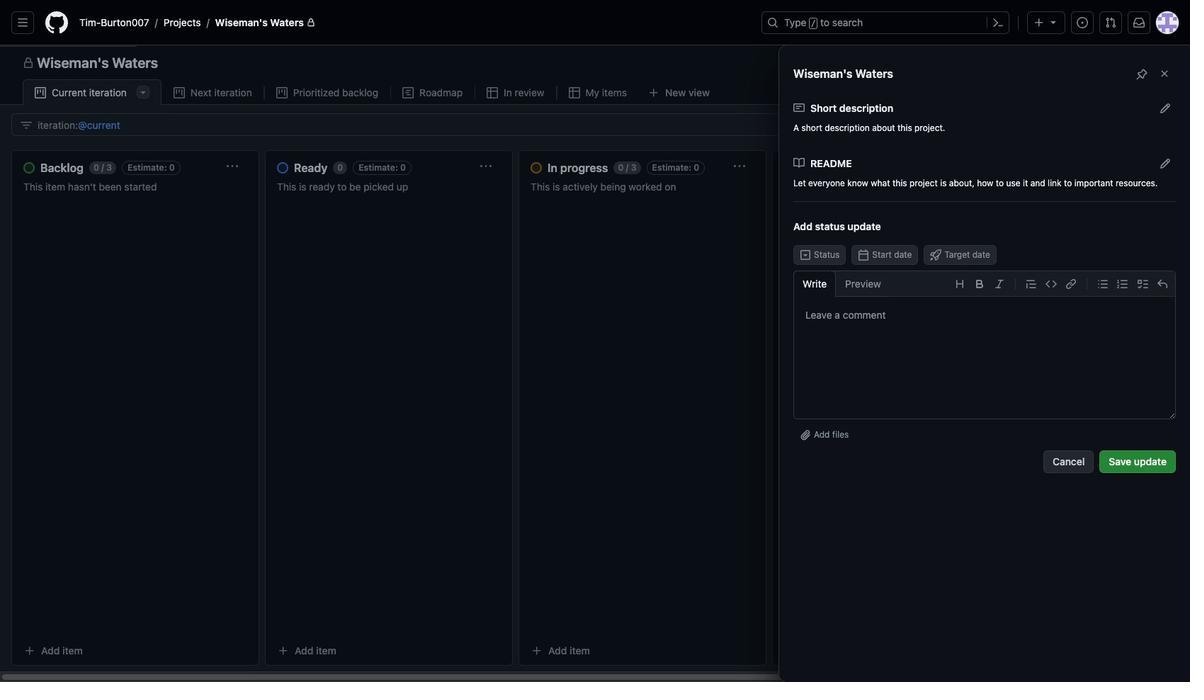 Task type: vqa. For each thing, say whether or not it's contained in the screenshot.
third group from the bottom of the File Tree tree
no



Task type: describe. For each thing, give the bounding box(es) containing it.
add saved reply (ctrl + .) image
[[1157, 278, 1169, 290]]

bold (cmd + b) image
[[974, 278, 986, 290]]

issue opened image
[[1077, 17, 1089, 28]]

plus image
[[1034, 17, 1045, 28]]

triangle down image
[[1048, 16, 1059, 28]]

edit readme tooltip
[[1160, 156, 1171, 170]]

Markdown value text field
[[794, 297, 1176, 419]]

project navigation
[[0, 45, 1191, 79]]

0 horizontal spatial tab list
[[23, 79, 742, 106]]

pin side panel tooltip
[[1137, 66, 1148, 81]]

formatting tools toolbar
[[891, 271, 1176, 297]]

lock image
[[307, 18, 315, 27]]

add a bulleted list (cmd + 8) image
[[1098, 278, 1109, 290]]

add a link (cmd + k) image
[[1066, 278, 1077, 290]]

insert code (cmd + e) image
[[1046, 278, 1057, 290]]

add a numbered list (cmd + shift + 7) image
[[1118, 278, 1129, 290]]

pin side panel image
[[1137, 68, 1148, 80]]

edit short description image
[[1160, 102, 1171, 114]]

italic (cmd + i) image
[[994, 278, 1006, 290]]

homepage image
[[45, 11, 68, 34]]



Task type: locate. For each thing, give the bounding box(es) containing it.
add header text image
[[955, 278, 966, 290]]

insert a quote (cmd + shift + .) image
[[1026, 278, 1038, 290]]

command palette image
[[993, 17, 1004, 28]]

view options for current iteration image
[[137, 86, 149, 98]]

notifications image
[[1134, 17, 1145, 28]]

git pull request image
[[1106, 17, 1117, 28]]

side panel: project information dialog
[[0, 45, 1191, 682]]

region
[[0, 45, 1191, 682]]

sc 9kayk9 0 image
[[174, 87, 185, 99], [276, 87, 288, 99], [403, 87, 414, 99], [569, 87, 580, 99], [21, 119, 32, 131]]

tab list
[[23, 79, 742, 106], [794, 271, 891, 297]]

add a task list (cmd + shift + l) image
[[1137, 278, 1149, 290]]

tab list inside side panel: project information dialog
[[794, 271, 891, 297]]

list
[[74, 11, 753, 34]]

tab panel
[[0, 105, 1191, 682]]

edit readme image
[[1160, 158, 1171, 169]]

1 vertical spatial tab list
[[794, 271, 891, 297]]

sc 9kayk9 0 image inside project navigation
[[23, 57, 34, 69]]

close panel image
[[1159, 68, 1171, 79]]

1 horizontal spatial tab list
[[794, 271, 891, 297]]

0 vertical spatial tab list
[[23, 79, 742, 106]]

side panel controls group
[[1131, 62, 1176, 85]]

sc 9kayk9 0 image
[[23, 57, 34, 69], [35, 87, 46, 99], [487, 87, 498, 99], [794, 102, 805, 113], [794, 157, 805, 169]]

edit short description tooltip
[[1160, 100, 1171, 115]]



